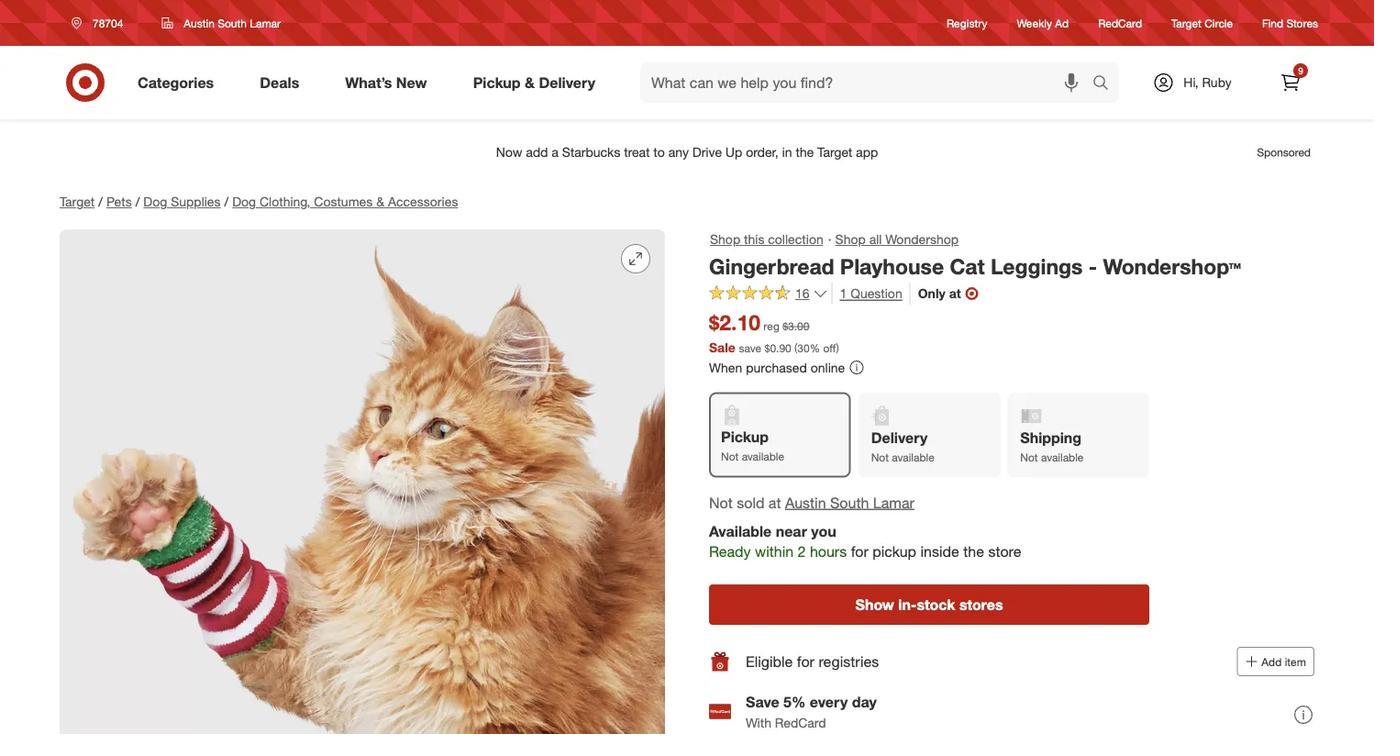 Task type: locate. For each thing, give the bounding box(es) containing it.
1 shop from the left
[[710, 231, 741, 247]]

shop all wondershop
[[836, 231, 959, 247]]

target for target circle
[[1172, 16, 1202, 30]]

0 horizontal spatial pickup
[[473, 73, 521, 91]]

what's new link
[[330, 62, 450, 103]]

1 horizontal spatial south
[[830, 494, 869, 511]]

-
[[1089, 253, 1098, 279]]

available
[[742, 449, 785, 463], [892, 450, 935, 464], [1041, 450, 1084, 464]]

1 vertical spatial austin
[[785, 494, 826, 511]]

for right hours at the right of the page
[[851, 543, 869, 561]]

not for pickup
[[721, 449, 739, 463]]

available down shipping
[[1041, 450, 1084, 464]]

%
[[810, 341, 820, 355]]

gingerbread
[[709, 253, 835, 279]]

deals link
[[244, 62, 322, 103]]

1 vertical spatial target
[[60, 194, 95, 210]]

south up deals link
[[218, 16, 247, 30]]

for right eligible on the bottom of the page
[[797, 652, 815, 670]]

1 horizontal spatial delivery
[[871, 429, 928, 447]]

store
[[989, 543, 1022, 561]]

shop
[[710, 231, 741, 247], [836, 231, 866, 247]]

0 horizontal spatial dog
[[143, 194, 167, 210]]

austin south lamar button
[[785, 492, 915, 513]]

1 horizontal spatial target
[[1172, 16, 1202, 30]]

you
[[811, 522, 837, 540]]

not inside shipping not available
[[1021, 450, 1038, 464]]

deals
[[260, 73, 299, 91]]

dog right pets link
[[143, 194, 167, 210]]

1 horizontal spatial austin
[[785, 494, 826, 511]]

show
[[856, 596, 895, 613]]

shop left "this"
[[710, 231, 741, 247]]

question
[[851, 286, 903, 302]]

dog supplies link
[[143, 194, 221, 210]]

0 vertical spatial delivery
[[539, 73, 596, 91]]

0 vertical spatial south
[[218, 16, 247, 30]]

purchased
[[746, 359, 807, 375]]

0 horizontal spatial redcard
[[775, 714, 826, 730]]

0 vertical spatial pickup
[[473, 73, 521, 91]]

available inside pickup not available
[[742, 449, 785, 463]]

pickup up "sold" on the bottom right of the page
[[721, 428, 769, 446]]

available inside delivery not available
[[892, 450, 935, 464]]

redcard
[[1099, 16, 1142, 30], [775, 714, 826, 730]]

available up "sold" on the bottom right of the page
[[742, 449, 785, 463]]

pickup & delivery
[[473, 73, 596, 91]]

redcard down 5%
[[775, 714, 826, 730]]

target for target / pets / dog supplies / dog clothing, costumes & accessories
[[60, 194, 95, 210]]

2 shop from the left
[[836, 231, 866, 247]]

reg
[[764, 319, 780, 333]]

0 horizontal spatial /
[[98, 194, 103, 210]]

0 horizontal spatial &
[[376, 194, 384, 210]]

target left pets link
[[60, 194, 95, 210]]

not inside pickup not available
[[721, 449, 739, 463]]

pickup right new
[[473, 73, 521, 91]]

not inside delivery not available
[[871, 450, 889, 464]]

redcard inside save 5% every day with redcard
[[775, 714, 826, 730]]

accessories
[[388, 194, 458, 210]]

available near you ready within 2 hours for pickup inside the store
[[709, 522, 1022, 561]]

at
[[949, 286, 961, 302], [769, 494, 781, 511]]

ready
[[709, 543, 751, 561]]

1 horizontal spatial lamar
[[873, 494, 915, 511]]

0 vertical spatial austin
[[184, 16, 215, 30]]

/ left pets link
[[98, 194, 103, 210]]

day
[[852, 693, 877, 711]]

1 horizontal spatial at
[[949, 286, 961, 302]]

(
[[795, 341, 798, 355]]

search button
[[1085, 62, 1129, 106]]

lamar
[[250, 16, 281, 30], [873, 494, 915, 511]]

not for shipping
[[1021, 450, 1038, 464]]

2 horizontal spatial available
[[1041, 450, 1084, 464]]

pickup inside "link"
[[473, 73, 521, 91]]

0 horizontal spatial at
[[769, 494, 781, 511]]

0 horizontal spatial delivery
[[539, 73, 596, 91]]

1 horizontal spatial &
[[525, 73, 535, 91]]

1 question
[[840, 286, 903, 302]]

advertisement region
[[45, 130, 1330, 174]]

0 vertical spatial for
[[851, 543, 869, 561]]

not
[[721, 449, 739, 463], [871, 450, 889, 464], [1021, 450, 1038, 464], [709, 494, 733, 511]]

1 vertical spatial redcard
[[775, 714, 826, 730]]

1 vertical spatial &
[[376, 194, 384, 210]]

0 vertical spatial &
[[525, 73, 535, 91]]

1 vertical spatial pickup
[[721, 428, 769, 446]]

lamar up deals
[[250, 16, 281, 30]]

austin up 'near'
[[785, 494, 826, 511]]

available for pickup
[[742, 449, 785, 463]]

delivery
[[539, 73, 596, 91], [871, 429, 928, 447]]

0 horizontal spatial lamar
[[250, 16, 281, 30]]

save
[[746, 693, 780, 711]]

$2.10
[[709, 310, 761, 335]]

lamar up available near you ready within 2 hours for pickup inside the store
[[873, 494, 915, 511]]

shop this collection
[[710, 231, 824, 247]]

0 vertical spatial at
[[949, 286, 961, 302]]

save 5% every day with redcard
[[746, 693, 877, 730]]

1 / from the left
[[98, 194, 103, 210]]

0 horizontal spatial shop
[[710, 231, 741, 247]]

1 horizontal spatial pickup
[[721, 428, 769, 446]]

add item
[[1262, 655, 1307, 668]]

0 vertical spatial lamar
[[250, 16, 281, 30]]

dog left clothing,
[[232, 194, 256, 210]]

1 vertical spatial south
[[830, 494, 869, 511]]

categories
[[138, 73, 214, 91]]

1 dog from the left
[[143, 194, 167, 210]]

0 horizontal spatial available
[[742, 449, 785, 463]]

south up you
[[830, 494, 869, 511]]

south
[[218, 16, 247, 30], [830, 494, 869, 511]]

&
[[525, 73, 535, 91], [376, 194, 384, 210]]

available inside shipping not available
[[1041, 450, 1084, 464]]

at right "sold" on the bottom right of the page
[[769, 494, 781, 511]]

search
[[1085, 75, 1129, 93]]

playhouse
[[840, 253, 944, 279]]

target left circle
[[1172, 16, 1202, 30]]

item
[[1285, 655, 1307, 668]]

new
[[396, 73, 427, 91]]

0 horizontal spatial target
[[60, 194, 95, 210]]

2 horizontal spatial /
[[224, 194, 229, 210]]

0 vertical spatial redcard
[[1099, 16, 1142, 30]]

in-
[[899, 596, 917, 613]]

1 horizontal spatial /
[[136, 194, 140, 210]]

lamar inside austin south lamar dropdown button
[[250, 16, 281, 30]]

2 / from the left
[[136, 194, 140, 210]]

shop left all at top
[[836, 231, 866, 247]]

stores
[[960, 596, 1003, 613]]

dog clothing, costumes & accessories link
[[232, 194, 458, 210]]

for
[[851, 543, 869, 561], [797, 652, 815, 670]]

30
[[798, 341, 810, 355]]

pickup
[[473, 73, 521, 91], [721, 428, 769, 446]]

not down shipping
[[1021, 450, 1038, 464]]

redcard right ad
[[1099, 16, 1142, 30]]

1 horizontal spatial shop
[[836, 231, 866, 247]]

costumes
[[314, 194, 373, 210]]

1 horizontal spatial available
[[892, 450, 935, 464]]

only
[[918, 286, 946, 302]]

pickup inside pickup not available
[[721, 428, 769, 446]]

1 vertical spatial delivery
[[871, 429, 928, 447]]

not for delivery
[[871, 450, 889, 464]]

shipping
[[1021, 429, 1082, 447]]

online
[[811, 359, 845, 375]]

only at
[[918, 286, 961, 302]]

available up austin south lamar button
[[892, 450, 935, 464]]

not up "sold" on the bottom right of the page
[[721, 449, 739, 463]]

eligible for registries
[[746, 652, 879, 670]]

at right 'only'
[[949, 286, 961, 302]]

for inside available near you ready within 2 hours for pickup inside the store
[[851, 543, 869, 561]]

delivery inside delivery not available
[[871, 429, 928, 447]]

dog
[[143, 194, 167, 210], [232, 194, 256, 210]]

/ right supplies
[[224, 194, 229, 210]]

0 horizontal spatial austin
[[184, 16, 215, 30]]

0 horizontal spatial south
[[218, 16, 247, 30]]

0 vertical spatial target
[[1172, 16, 1202, 30]]

1 horizontal spatial redcard
[[1099, 16, 1142, 30]]

1 vertical spatial lamar
[[873, 494, 915, 511]]

9 link
[[1271, 62, 1311, 103]]

1 horizontal spatial dog
[[232, 194, 256, 210]]

1 vertical spatial at
[[769, 494, 781, 511]]

collection
[[768, 231, 824, 247]]

not up austin south lamar button
[[871, 450, 889, 464]]

/ right pets
[[136, 194, 140, 210]]

austin up categories link
[[184, 16, 215, 30]]

pickup for not
[[721, 428, 769, 446]]

1 vertical spatial for
[[797, 652, 815, 670]]

find stores
[[1263, 16, 1319, 30]]

1 horizontal spatial for
[[851, 543, 869, 561]]

weekly ad
[[1017, 16, 1069, 30]]

pickup not available
[[721, 428, 785, 463]]



Task type: vqa. For each thing, say whether or not it's contained in the screenshot.
Does Target Circle replace Cartwheel?
no



Task type: describe. For each thing, give the bounding box(es) containing it.
delivery not available
[[871, 429, 935, 464]]

78704
[[93, 16, 123, 30]]

every
[[810, 693, 848, 711]]

not left "sold" on the bottom right of the page
[[709, 494, 733, 511]]

1 question link
[[832, 283, 903, 304]]

0.90
[[770, 341, 792, 355]]

& inside "link"
[[525, 73, 535, 91]]

delivery inside "link"
[[539, 73, 596, 91]]

)
[[836, 341, 839, 355]]

wondershop™
[[1104, 253, 1242, 279]]

with
[[746, 714, 772, 730]]

find
[[1263, 16, 1284, 30]]

0 horizontal spatial for
[[797, 652, 815, 670]]

inside
[[921, 543, 960, 561]]

weekly ad link
[[1017, 15, 1069, 31]]

sold
[[737, 494, 765, 511]]

south inside dropdown button
[[218, 16, 247, 30]]

off
[[823, 341, 836, 355]]

2
[[798, 543, 806, 561]]

redcard link
[[1099, 15, 1142, 31]]

austin south lamar
[[184, 16, 281, 30]]

available for delivery
[[892, 450, 935, 464]]

registry link
[[947, 15, 988, 31]]

9
[[1299, 65, 1304, 76]]

pickup for &
[[473, 73, 521, 91]]

wondershop
[[886, 231, 959, 247]]

add item button
[[1237, 647, 1315, 676]]

austin south lamar button
[[150, 6, 293, 39]]

pickup & delivery link
[[458, 62, 618, 103]]

shop for shop all wondershop
[[836, 231, 866, 247]]

clothing,
[[260, 194, 311, 210]]

16
[[796, 286, 810, 302]]

weekly
[[1017, 16, 1052, 30]]

2 dog from the left
[[232, 194, 256, 210]]

add
[[1262, 655, 1282, 668]]

target / pets / dog supplies / dog clothing, costumes & accessories
[[60, 194, 458, 210]]

$
[[765, 341, 770, 355]]

categories link
[[122, 62, 237, 103]]

pets link
[[106, 194, 132, 210]]

ruby
[[1203, 74, 1232, 90]]

5%
[[784, 693, 806, 711]]

gingerbread playhouse cat leggings - wondershop™
[[709, 253, 1242, 279]]

austin inside dropdown button
[[184, 16, 215, 30]]

near
[[776, 522, 807, 540]]

ad
[[1056, 16, 1069, 30]]

registries
[[819, 652, 879, 670]]

target circle
[[1172, 16, 1233, 30]]

not sold at austin south lamar
[[709, 494, 915, 511]]

hi,
[[1184, 74, 1199, 90]]

circle
[[1205, 16, 1233, 30]]

$3.00
[[783, 319, 810, 333]]

supplies
[[171, 194, 221, 210]]

registry
[[947, 16, 988, 30]]

sale
[[709, 339, 736, 355]]

hi, ruby
[[1184, 74, 1232, 90]]

when
[[709, 359, 743, 375]]

this
[[744, 231, 765, 247]]

show in-stock stores
[[856, 596, 1003, 613]]

when purchased online
[[709, 359, 845, 375]]

available
[[709, 522, 772, 540]]

shop this collection link
[[709, 229, 825, 250]]

1
[[840, 286, 847, 302]]

3 / from the left
[[224, 194, 229, 210]]

target circle link
[[1172, 15, 1233, 31]]

eligible
[[746, 652, 793, 670]]

What can we help you find? suggestions appear below search field
[[641, 62, 1097, 103]]

save
[[739, 341, 762, 355]]

shop for shop this collection
[[710, 231, 741, 247]]

target link
[[60, 194, 95, 210]]

$2.10 reg $3.00 sale save $ 0.90 ( 30 % off )
[[709, 310, 839, 355]]

pets
[[106, 194, 132, 210]]

the
[[964, 543, 985, 561]]

available for shipping
[[1041, 450, 1084, 464]]

what's new
[[345, 73, 427, 91]]

cat
[[950, 253, 985, 279]]

stock
[[917, 596, 956, 613]]

hours
[[810, 543, 847, 561]]

within
[[755, 543, 794, 561]]

all
[[870, 231, 882, 247]]

78704 button
[[60, 6, 143, 39]]

gingerbread playhouse cat leggings - wondershop&#8482;, 1 of 10 image
[[60, 229, 665, 734]]

stores
[[1287, 16, 1319, 30]]



